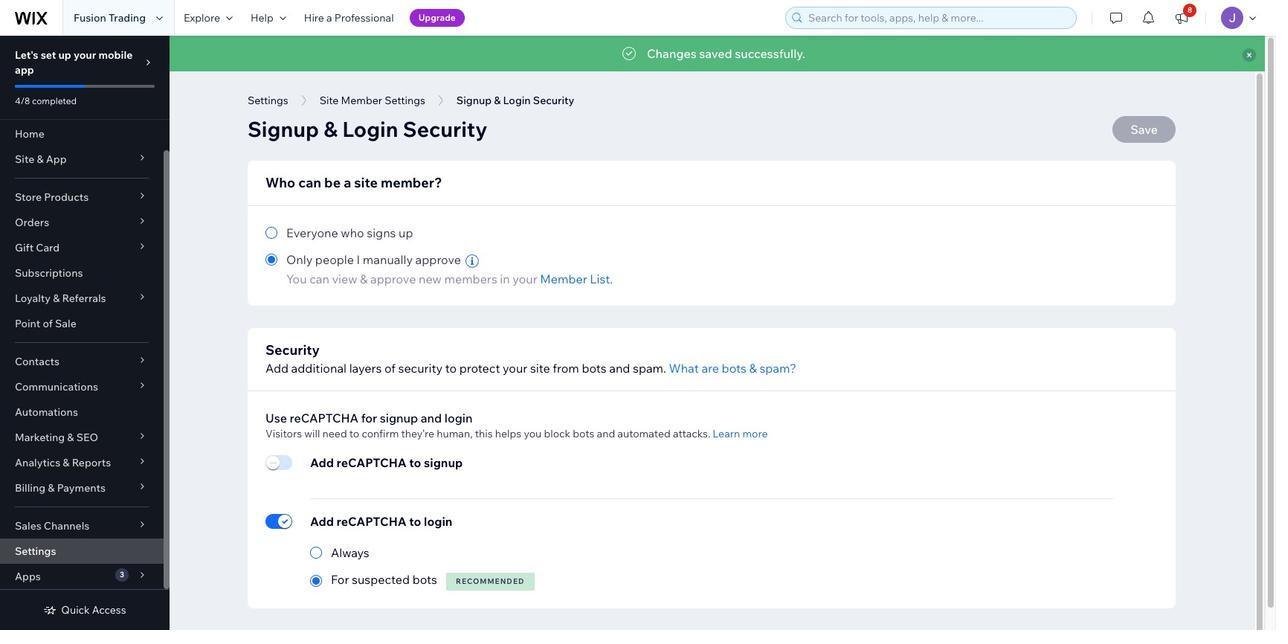 Task type: describe. For each thing, give the bounding box(es) containing it.
for
[[361, 411, 377, 426]]

store products
[[15, 191, 89, 204]]

changes saved successfully. alert
[[170, 36, 1266, 71]]

block
[[544, 427, 571, 441]]

sales
[[15, 519, 41, 533]]

subscriptions
[[15, 266, 83, 280]]

protect
[[460, 361, 500, 376]]

app
[[15, 63, 34, 77]]

8
[[1188, 5, 1193, 15]]

member?
[[381, 174, 442, 191]]

human,
[[437, 427, 473, 441]]

up inside let's set up your mobile app
[[58, 48, 71, 62]]

learn
[[713, 427, 741, 441]]

& for signup & login security button
[[494, 94, 501, 107]]

add inside security add additional layers of security to protect your site from bots and spam. what are bots & spam?
[[266, 361, 289, 376]]

& for billing & payments popup button
[[48, 481, 55, 495]]

hire a professional link
[[295, 0, 403, 36]]

layers
[[349, 361, 382, 376]]

fusion
[[74, 11, 106, 25]]

helps
[[495, 427, 522, 441]]

people
[[315, 252, 354, 267]]

successfully.
[[735, 46, 806, 61]]

are
[[702, 361, 720, 376]]

member inside button
[[341, 94, 383, 107]]

only
[[286, 252, 313, 267]]

contacts button
[[0, 349, 164, 374]]

trading
[[109, 11, 146, 25]]

signup inside signup & login security button
[[457, 94, 492, 107]]

1 vertical spatial signup & login security
[[248, 116, 488, 142]]

& for marketing & seo dropdown button
[[67, 431, 74, 444]]

of inside sidebar element
[[43, 317, 53, 330]]

recaptcha for add recaptcha to login
[[337, 514, 407, 529]]

quick access
[[61, 604, 126, 617]]

from
[[553, 361, 580, 376]]

upgrade button
[[410, 9, 465, 27]]

loyalty & referrals button
[[0, 286, 164, 311]]

let's
[[15, 48, 38, 62]]

changes saved successfully.
[[647, 46, 806, 61]]

orders
[[15, 216, 49, 229]]

security inside security add additional layers of security to protect your site from bots and spam. what are bots & spam?
[[266, 342, 320, 359]]

marketing
[[15, 431, 65, 444]]

billing
[[15, 481, 45, 495]]

view
[[332, 272, 358, 287]]

gift card button
[[0, 235, 164, 260]]

hire
[[304, 11, 324, 25]]

signup for for
[[380, 411, 418, 426]]

orders button
[[0, 210, 164, 235]]

card
[[36, 241, 60, 254]]

1 horizontal spatial security
[[403, 116, 488, 142]]

login inside signup & login security button
[[503, 94, 531, 107]]

recommended
[[456, 577, 525, 586]]

1 vertical spatial and
[[421, 411, 442, 426]]

seo
[[76, 431, 98, 444]]

members
[[445, 272, 498, 287]]

sidebar element
[[0, 36, 170, 630]]

loyalty
[[15, 292, 51, 305]]

recaptcha for use recaptcha for signup and login visitors will need to confirm they're human, this helps you block bots and automated attacks. learn more
[[290, 411, 359, 426]]

attacks.
[[673, 427, 711, 441]]

access
[[92, 604, 126, 617]]

set
[[41, 48, 56, 62]]

sales channels
[[15, 519, 90, 533]]

& for analytics & reports popup button
[[63, 456, 70, 470]]

signup for to
[[424, 455, 463, 470]]

for
[[331, 572, 349, 587]]

spam.
[[633, 361, 667, 376]]

recaptcha for add recaptcha to signup
[[337, 455, 407, 470]]

this
[[475, 427, 493, 441]]

1 vertical spatial login
[[424, 514, 453, 529]]

site & app
[[15, 153, 67, 166]]

add for add recaptcha to signup
[[310, 455, 334, 470]]

reports
[[72, 456, 111, 470]]

list.
[[590, 272, 613, 287]]

2 vertical spatial and
[[597, 427, 616, 441]]

home
[[15, 127, 44, 141]]

add recaptcha to signup
[[310, 455, 463, 470]]

bots inside option group
[[413, 572, 438, 587]]

settings button
[[240, 89, 296, 112]]

what are bots & spam? link
[[669, 359, 797, 377]]

member list. button
[[540, 270, 613, 288]]

Search for tools, apps, help & more... field
[[804, 7, 1072, 28]]

payments
[[57, 481, 106, 495]]

referrals
[[62, 292, 106, 305]]

settings for settings link on the bottom left
[[15, 545, 56, 558]]

gift
[[15, 241, 34, 254]]

new
[[419, 272, 442, 287]]

more
[[743, 427, 768, 441]]

completed
[[32, 95, 77, 106]]

learn more link
[[713, 427, 768, 441]]

can for who
[[299, 174, 322, 191]]

manually
[[363, 252, 413, 267]]

billing & payments button
[[0, 476, 164, 501]]



Task type: locate. For each thing, give the bounding box(es) containing it.
2 vertical spatial your
[[503, 361, 528, 376]]

approve for manually
[[416, 252, 461, 267]]

analytics & reports
[[15, 456, 111, 470]]

site inside security add additional layers of security to protect your site from bots and spam. what are bots & spam?
[[531, 361, 550, 376]]

1 vertical spatial security
[[403, 116, 488, 142]]

site left from
[[531, 361, 550, 376]]

up right "set" at left
[[58, 48, 71, 62]]

will
[[305, 427, 320, 441]]

0 vertical spatial add
[[266, 361, 289, 376]]

0 horizontal spatial site
[[15, 153, 34, 166]]

use
[[266, 411, 287, 426]]

subscriptions link
[[0, 260, 164, 286]]

4/8 completed
[[15, 95, 77, 106]]

2 horizontal spatial security
[[533, 94, 575, 107]]

up right signs
[[399, 225, 413, 240]]

bots inside use recaptcha for signup and login visitors will need to confirm they're human, this helps you block bots and automated attacks. learn more
[[573, 427, 595, 441]]

security
[[399, 361, 443, 376]]

0 vertical spatial your
[[74, 48, 96, 62]]

1 horizontal spatial site
[[531, 361, 550, 376]]

to inside use recaptcha for signup and login visitors will need to confirm they're human, this helps you block bots and automated attacks. learn more
[[350, 427, 360, 441]]

site
[[354, 174, 378, 191], [531, 361, 550, 376]]

help button
[[242, 0, 295, 36]]

point of sale link
[[0, 311, 164, 336]]

signup & login security inside button
[[457, 94, 575, 107]]

0 vertical spatial and
[[610, 361, 631, 376]]

& inside button
[[494, 94, 501, 107]]

0 horizontal spatial a
[[327, 11, 332, 25]]

1 horizontal spatial up
[[399, 225, 413, 240]]

recaptcha down confirm
[[337, 455, 407, 470]]

0 vertical spatial site
[[320, 94, 339, 107]]

your for security
[[503, 361, 528, 376]]

add
[[266, 361, 289, 376], [310, 455, 334, 470], [310, 514, 334, 529]]

1 horizontal spatial member
[[540, 272, 588, 287]]

only people i manually approve
[[286, 252, 464, 267]]

1 horizontal spatial site
[[320, 94, 339, 107]]

0 horizontal spatial member
[[341, 94, 383, 107]]

confirm
[[362, 427, 399, 441]]

approve down manually
[[371, 272, 416, 287]]

loyalty & referrals
[[15, 292, 106, 305]]

& for loyalty & referrals popup button
[[53, 292, 60, 305]]

option group
[[266, 224, 1159, 288], [310, 544, 535, 591]]

visitors
[[266, 427, 302, 441]]

can right you
[[310, 272, 330, 287]]

2 vertical spatial recaptcha
[[337, 514, 407, 529]]

security add additional layers of security to protect your site from bots and spam. what are bots & spam?
[[266, 342, 797, 376]]

approve up new
[[416, 252, 461, 267]]

settings inside sidebar element
[[15, 545, 56, 558]]

in
[[500, 272, 510, 287]]

1 vertical spatial site
[[15, 153, 34, 166]]

approve
[[416, 252, 461, 267], [371, 272, 416, 287]]

0 vertical spatial recaptcha
[[290, 411, 359, 426]]

0 vertical spatial up
[[58, 48, 71, 62]]

1 vertical spatial signup
[[248, 116, 319, 142]]

additional
[[291, 361, 347, 376]]

signup inside use recaptcha for signup and login visitors will need to confirm they're human, this helps you block bots and automated attacks. learn more
[[380, 411, 418, 426]]

saved
[[700, 46, 733, 61]]

automations link
[[0, 400, 164, 425]]

0 vertical spatial signup
[[457, 94, 492, 107]]

1 vertical spatial recaptcha
[[337, 455, 407, 470]]

recaptcha up the need
[[290, 411, 359, 426]]

1 vertical spatial login
[[343, 116, 398, 142]]

of right 'layers'
[[385, 361, 396, 376]]

marketing & seo button
[[0, 425, 164, 450]]

gift card
[[15, 241, 60, 254]]

and left automated
[[597, 427, 616, 441]]

settings
[[248, 94, 288, 107], [385, 94, 426, 107], [15, 545, 56, 558]]

automated
[[618, 427, 671, 441]]

1 vertical spatial of
[[385, 361, 396, 376]]

to inside security add additional layers of security to protect your site from bots and spam. what are bots & spam?
[[446, 361, 457, 376]]

app
[[46, 153, 67, 166]]

signup & login security button
[[449, 89, 582, 112]]

& for site & app popup button
[[37, 153, 44, 166]]

member inside option group
[[540, 272, 588, 287]]

0 vertical spatial login
[[445, 411, 473, 426]]

0 vertical spatial signup & login security
[[457, 94, 575, 107]]

signup up confirm
[[380, 411, 418, 426]]

& inside dropdown button
[[67, 431, 74, 444]]

hire a professional
[[304, 11, 394, 25]]

settings for settings button
[[248, 94, 288, 107]]

up inside option group
[[399, 225, 413, 240]]

can
[[299, 174, 322, 191], [310, 272, 330, 287]]

products
[[44, 191, 89, 204]]

contacts
[[15, 355, 60, 368]]

suspected
[[352, 572, 410, 587]]

explore
[[184, 11, 220, 25]]

0 vertical spatial member
[[341, 94, 383, 107]]

8 button
[[1166, 0, 1199, 36]]

of
[[43, 317, 53, 330], [385, 361, 396, 376]]

recaptcha inside use recaptcha for signup and login visitors will need to confirm they're human, this helps you block bots and automated attacks. learn more
[[290, 411, 359, 426]]

fusion trading
[[74, 11, 146, 25]]

to left the protect
[[446, 361, 457, 376]]

your inside option group
[[513, 272, 538, 287]]

site down home
[[15, 153, 34, 166]]

site member settings button
[[312, 89, 433, 112]]

to right the need
[[350, 427, 360, 441]]

1 horizontal spatial of
[[385, 361, 396, 376]]

always
[[331, 546, 370, 560]]

site inside button
[[320, 94, 339, 107]]

a right hire
[[327, 11, 332, 25]]

bots right block
[[573, 427, 595, 441]]

recaptcha
[[290, 411, 359, 426], [337, 455, 407, 470], [337, 514, 407, 529]]

1 vertical spatial a
[[344, 174, 351, 191]]

0 vertical spatial signup
[[380, 411, 418, 426]]

0 horizontal spatial security
[[266, 342, 320, 359]]

quick access button
[[43, 604, 126, 617]]

you
[[286, 272, 307, 287]]

site for site member settings
[[320, 94, 339, 107]]

can for you
[[310, 272, 330, 287]]

bots right from
[[582, 361, 607, 376]]

channels
[[44, 519, 90, 533]]

up
[[58, 48, 71, 62], [399, 225, 413, 240]]

0 horizontal spatial settings
[[15, 545, 56, 558]]

your inside let's set up your mobile app
[[74, 48, 96, 62]]

security inside signup & login security button
[[533, 94, 575, 107]]

login inside use recaptcha for signup and login visitors will need to confirm they're human, this helps you block bots and automated attacks. learn more
[[445, 411, 473, 426]]

site & app button
[[0, 147, 164, 172]]

0 horizontal spatial site
[[354, 174, 378, 191]]

1 vertical spatial signup
[[424, 455, 463, 470]]

who
[[341, 225, 364, 240]]

1 vertical spatial approve
[[371, 272, 416, 287]]

recaptcha up always
[[337, 514, 407, 529]]

signup
[[380, 411, 418, 426], [424, 455, 463, 470]]

and left spam.
[[610, 361, 631, 376]]

1 horizontal spatial a
[[344, 174, 351, 191]]

bots right are
[[722, 361, 747, 376]]

site right settings button
[[320, 94, 339, 107]]

signup down human,
[[424, 455, 463, 470]]

what
[[669, 361, 699, 376]]

0 vertical spatial option group
[[266, 224, 1159, 288]]

for suspected bots
[[331, 572, 438, 587]]

bots
[[582, 361, 607, 376], [722, 361, 747, 376], [573, 427, 595, 441], [413, 572, 438, 587]]

1 horizontal spatial login
[[503, 94, 531, 107]]

of inside security add additional layers of security to protect your site from bots and spam. what are bots & spam?
[[385, 361, 396, 376]]

your right in
[[513, 272, 538, 287]]

1 vertical spatial your
[[513, 272, 538, 287]]

login
[[445, 411, 473, 426], [424, 514, 453, 529]]

site for site & app
[[15, 153, 34, 166]]

&
[[494, 94, 501, 107], [324, 116, 338, 142], [37, 153, 44, 166], [360, 272, 368, 287], [53, 292, 60, 305], [750, 361, 757, 376], [67, 431, 74, 444], [63, 456, 70, 470], [48, 481, 55, 495]]

can inside option group
[[310, 272, 330, 287]]

store products button
[[0, 185, 164, 210]]

can left "be"
[[299, 174, 322, 191]]

0 vertical spatial security
[[533, 94, 575, 107]]

add for add recaptcha to login
[[310, 514, 334, 529]]

who
[[266, 174, 296, 191]]

add up always
[[310, 514, 334, 529]]

a inside hire a professional link
[[327, 11, 332, 25]]

0 horizontal spatial signup
[[380, 411, 418, 426]]

0 vertical spatial a
[[327, 11, 332, 25]]

point of sale
[[15, 317, 76, 330]]

sale
[[55, 317, 76, 330]]

0 horizontal spatial up
[[58, 48, 71, 62]]

you can view & approve new members in your member list.
[[286, 272, 613, 287]]

need
[[323, 427, 347, 441]]

billing & payments
[[15, 481, 106, 495]]

point
[[15, 317, 40, 330]]

0 vertical spatial login
[[503, 94, 531, 107]]

your inside security add additional layers of security to protect your site from bots and spam. what are bots & spam?
[[503, 361, 528, 376]]

1 vertical spatial can
[[310, 272, 330, 287]]

1 vertical spatial site
[[531, 361, 550, 376]]

option group containing always
[[310, 544, 535, 591]]

1 vertical spatial add
[[310, 455, 334, 470]]

use recaptcha for signup and login visitors will need to confirm they're human, this helps you block bots and automated attacks. learn more
[[266, 411, 768, 441]]

4/8
[[15, 95, 30, 106]]

site inside popup button
[[15, 153, 34, 166]]

marketing & seo
[[15, 431, 98, 444]]

home link
[[0, 121, 164, 147]]

professional
[[335, 11, 394, 25]]

who can be a site member?
[[266, 174, 442, 191]]

0 horizontal spatial signup
[[248, 116, 319, 142]]

0 horizontal spatial of
[[43, 317, 53, 330]]

communications button
[[0, 374, 164, 400]]

add down the will
[[310, 455, 334, 470]]

signup & login security
[[457, 94, 575, 107], [248, 116, 488, 142]]

approve for &
[[371, 272, 416, 287]]

0 vertical spatial site
[[354, 174, 378, 191]]

login
[[503, 94, 531, 107], [343, 116, 398, 142]]

1 vertical spatial up
[[399, 225, 413, 240]]

be
[[325, 174, 341, 191]]

1 vertical spatial member
[[540, 272, 588, 287]]

0 vertical spatial of
[[43, 317, 53, 330]]

to down add recaptcha to signup
[[409, 514, 421, 529]]

2 horizontal spatial settings
[[385, 94, 426, 107]]

add recaptcha to login
[[310, 514, 453, 529]]

of left sale
[[43, 317, 53, 330]]

1 horizontal spatial signup
[[457, 94, 492, 107]]

your left mobile
[[74, 48, 96, 62]]

your right the protect
[[503, 361, 528, 376]]

you
[[524, 427, 542, 441]]

your for you
[[513, 272, 538, 287]]

0 horizontal spatial login
[[343, 116, 398, 142]]

everyone
[[286, 225, 338, 240]]

1 horizontal spatial signup
[[424, 455, 463, 470]]

spam?
[[760, 361, 797, 376]]

let's set up your mobile app
[[15, 48, 133, 77]]

and up they're
[[421, 411, 442, 426]]

a right "be"
[[344, 174, 351, 191]]

2 vertical spatial security
[[266, 342, 320, 359]]

add left the additional
[[266, 361, 289, 376]]

1 horizontal spatial settings
[[248, 94, 288, 107]]

bots right the suspected
[[413, 572, 438, 587]]

and inside security add additional layers of security to protect your site from bots and spam. what are bots & spam?
[[610, 361, 631, 376]]

2 vertical spatial add
[[310, 514, 334, 529]]

member
[[341, 94, 383, 107], [540, 272, 588, 287]]

to down they're
[[409, 455, 421, 470]]

site right "be"
[[354, 174, 378, 191]]

1 vertical spatial option group
[[310, 544, 535, 591]]

0 vertical spatial approve
[[416, 252, 461, 267]]

option group containing everyone who signs up
[[266, 224, 1159, 288]]

& inside security add additional layers of security to protect your site from bots and spam. what are bots & spam?
[[750, 361, 757, 376]]

0 vertical spatial can
[[299, 174, 322, 191]]

everyone who signs up
[[286, 225, 413, 240]]



Task type: vqa. For each thing, say whether or not it's contained in the screenshot.
Add
yes



